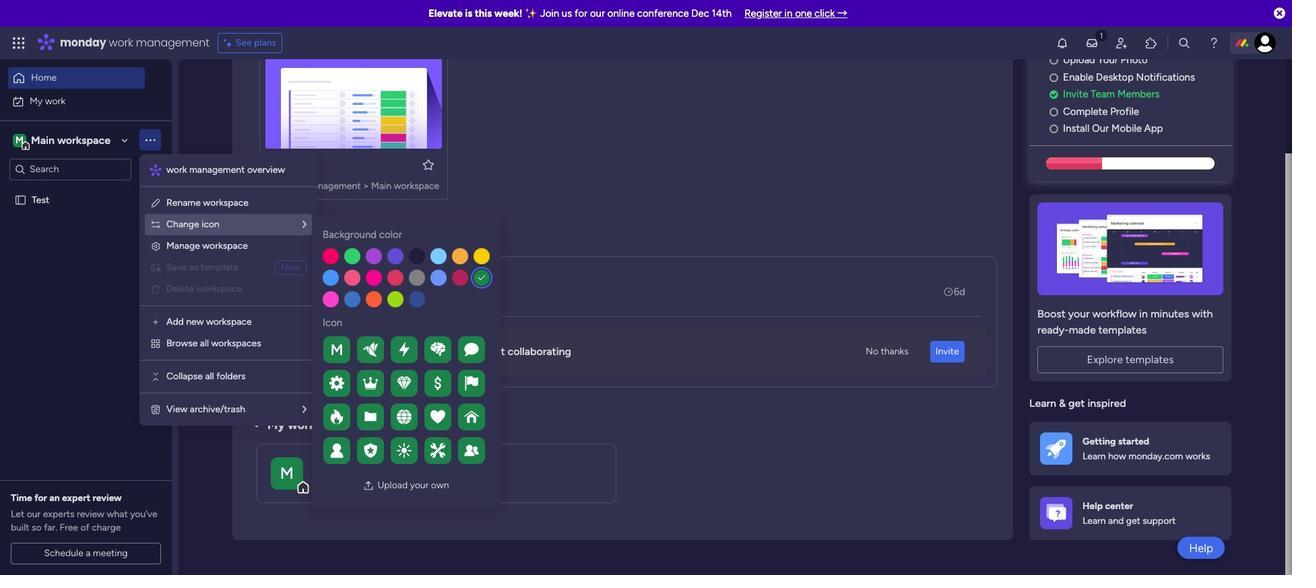 Task type: describe. For each thing, give the bounding box(es) containing it.
explore templates button
[[1037, 347, 1223, 374]]

with
[[1192, 308, 1213, 321]]

enable
[[1063, 71, 1093, 83]]

profile
[[1110, 106, 1139, 118]]

collapse all folders
[[166, 371, 246, 383]]

workspace for delete workspace
[[196, 284, 242, 295]]

week!
[[494, 7, 522, 20]]

photo
[[1121, 54, 1148, 66]]

my work
[[30, 95, 65, 107]]

works
[[1185, 451, 1210, 463]]

main for main workspace work management
[[313, 459, 339, 473]]

color
[[379, 229, 402, 241]]

desktop
[[1096, 71, 1134, 83]]

main workspace work management
[[313, 459, 413, 490]]

us
[[562, 7, 572, 20]]

add
[[166, 317, 184, 328]]

invite your teammates and start collaborating
[[350, 346, 571, 359]]

roy mann image
[[280, 279, 307, 306]]

save
[[166, 262, 187, 274]]

install our mobile app
[[1063, 123, 1163, 135]]

work inside my work button
[[45, 95, 65, 107]]

new
[[186, 317, 204, 328]]

started
[[1118, 436, 1149, 448]]

time for an expert review let our experts review what you've built so far. free of charge
[[11, 493, 157, 534]]

schedule
[[44, 548, 83, 560]]

see plans button
[[217, 33, 282, 53]]

explore
[[1087, 354, 1123, 366]]

help center learn and get support
[[1083, 501, 1176, 527]]

and for get
[[1108, 516, 1124, 527]]

invite team members link
[[1050, 87, 1231, 102]]

boost
[[1037, 308, 1066, 321]]

1 vertical spatial m
[[331, 341, 343, 359]]

0 horizontal spatial get
[[1068, 397, 1085, 410]]

collapse all folders image
[[150, 372, 161, 383]]

help for help
[[1189, 542, 1213, 555]]

rename workspace image
[[150, 198, 161, 209]]

upload for upload your photo
[[1063, 54, 1095, 66]]

1 horizontal spatial our
[[590, 7, 605, 20]]

get inside help center learn and get support
[[1126, 516, 1140, 527]]

charge
[[92, 523, 121, 534]]

main for main workspace
[[31, 134, 55, 147]]

roy
[[315, 278, 333, 290]]

m for the right workspace icon
[[280, 464, 294, 483]]

my for my workspaces
[[267, 418, 285, 433]]

overview
[[247, 164, 285, 176]]

workspace options image
[[143, 134, 157, 147]]

monday work management
[[60, 35, 209, 51]]

save as template
[[166, 262, 239, 274]]

view
[[166, 404, 188, 416]]

background
[[323, 229, 377, 241]]

for inside time for an expert review let our experts review what you've built so far. free of charge
[[34, 493, 47, 505]]

learn for getting
[[1083, 451, 1106, 463]]

work management > main workspace
[[282, 181, 439, 192]]

invite for team
[[1063, 88, 1088, 101]]

menu containing work management overview
[[139, 154, 317, 426]]

built
[[11, 523, 29, 534]]

work inside main workspace work management
[[329, 477, 351, 490]]

getting started element
[[1029, 423, 1231, 476]]

let
[[11, 509, 24, 521]]

ready-
[[1037, 324, 1069, 337]]

upload your own button
[[358, 476, 454, 497]]

0 vertical spatial workspace image
[[13, 133, 26, 148]]

schedule a meeting
[[44, 548, 128, 560]]

update
[[267, 233, 308, 248]]

workspaces inside menu
[[211, 338, 261, 350]]

1 horizontal spatial workspace image
[[271, 458, 303, 490]]

is
[[465, 7, 472, 20]]

home
[[31, 72, 57, 84]]

test list box
[[0, 186, 172, 393]]

support
[[1143, 516, 1176, 527]]

install
[[1063, 123, 1089, 135]]

work right the monday
[[109, 35, 133, 51]]

add to favorites image
[[422, 158, 435, 171]]

app
[[1144, 123, 1163, 135]]

templates inside explore templates button
[[1126, 354, 1174, 366]]

search everything image
[[1178, 36, 1191, 50]]

roy mann
[[315, 278, 360, 290]]

enable desktop notifications
[[1063, 71, 1195, 83]]

apps image
[[1145, 36, 1158, 50]]

enable desktop notifications link
[[1050, 70, 1231, 85]]

change
[[166, 219, 199, 230]]

manage workspace image
[[150, 241, 161, 252]]

0 vertical spatial review
[[93, 493, 122, 505]]

plans
[[254, 37, 276, 49]]

browse all workspaces image
[[150, 339, 161, 350]]

new
[[281, 262, 300, 274]]

m for topmost workspace icon
[[16, 134, 24, 146]]

workspace for main workspace work management
[[342, 459, 400, 473]]

delete
[[166, 284, 194, 295]]

background color
[[323, 229, 402, 241]]

our
[[1092, 123, 1109, 135]]

templates image image
[[1041, 203, 1219, 296]]

list arrow image for view archive/trash
[[302, 406, 307, 415]]

workspace selection element
[[13, 132, 113, 150]]

update feed (inbox)
[[267, 233, 380, 248]]

invite button
[[930, 342, 964, 363]]

made
[[1069, 324, 1096, 337]]

folders
[[216, 371, 246, 383]]

my for my work
[[30, 95, 43, 107]]

>
[[363, 181, 369, 192]]

time
[[11, 493, 32, 505]]

circle o image
[[1050, 107, 1058, 117]]

learn & get inspired
[[1029, 397, 1126, 410]]

our inside time for an expert review let our experts review what you've built so far. free of charge
[[27, 509, 41, 521]]

workspace up 'browse all workspaces' on the left of page
[[206, 317, 252, 328]]

my work button
[[8, 91, 145, 112]]

workspace for main workspace
[[57, 134, 110, 147]]

delete workspace menu item
[[150, 282, 307, 298]]

circle o image for install
[[1050, 124, 1058, 134]]

0 vertical spatial public board image
[[265, 158, 280, 172]]

complete profile
[[1063, 106, 1139, 118]]

work management overview
[[166, 164, 285, 176]]

inbox image
[[1085, 36, 1099, 50]]

no thanks button
[[860, 342, 914, 363]]

close my workspaces image
[[249, 417, 265, 434]]

join
[[540, 7, 559, 20]]

close update feed (inbox) image
[[249, 232, 265, 249]]

notifications image
[[1056, 36, 1069, 50]]

no thanks
[[866, 346, 909, 358]]



Task type: locate. For each thing, give the bounding box(es) containing it.
conference
[[637, 7, 689, 20]]

workspaces up main workspace work management
[[288, 418, 354, 433]]

0 vertical spatial upload
[[1063, 54, 1095, 66]]

collapse
[[166, 371, 203, 383]]

1 horizontal spatial and
[[1108, 516, 1124, 527]]

1 horizontal spatial my
[[267, 418, 285, 433]]

our left online
[[590, 7, 605, 20]]

upload for upload your own
[[378, 480, 408, 492]]

workspace up photo icon
[[342, 459, 400, 473]]

1 vertical spatial circle o image
[[1050, 73, 1058, 83]]

14th
[[712, 7, 732, 20]]

1 vertical spatial help
[[1189, 542, 1213, 555]]

management inside main workspace work management
[[353, 477, 413, 490]]

0 vertical spatial all
[[200, 338, 209, 350]]

archive/trash
[[190, 404, 245, 416]]

upload inside button
[[378, 480, 408, 492]]

help for help center learn and get support
[[1083, 501, 1103, 512]]

notifications
[[1136, 71, 1195, 83]]

in inside boost your workflow in minutes with ready-made templates
[[1139, 308, 1148, 321]]

1 horizontal spatial workspaces
[[288, 418, 354, 433]]

feed
[[311, 233, 337, 248]]

start
[[482, 346, 505, 359]]

0 vertical spatial my
[[30, 95, 43, 107]]

getting started learn how monday.com works
[[1083, 436, 1210, 463]]

workspace for rename workspace
[[203, 197, 249, 209]]

templates inside boost your workflow in minutes with ready-made templates
[[1098, 324, 1147, 337]]

so
[[32, 523, 42, 534]]

how
[[1108, 451, 1126, 463]]

1 horizontal spatial for
[[575, 7, 588, 20]]

your for upload
[[410, 480, 429, 492]]

0 vertical spatial in
[[785, 7, 793, 20]]

2 vertical spatial m
[[280, 464, 294, 483]]

change icon
[[166, 219, 220, 230]]

view archive/trash image
[[150, 405, 161, 416]]

circle o image inside enable desktop notifications "link"
[[1050, 73, 1058, 83]]

0 vertical spatial list arrow image
[[302, 220, 307, 230]]

component image
[[265, 179, 278, 191]]

2 vertical spatial your
[[410, 480, 429, 492]]

1 vertical spatial in
[[1139, 308, 1148, 321]]

your up the made
[[1068, 308, 1090, 321]]

your inside boost your workflow in minutes with ready-made templates
[[1068, 308, 1090, 321]]

1 horizontal spatial invite
[[936, 346, 959, 358]]

0 vertical spatial templates
[[1098, 324, 1147, 337]]

0 vertical spatial for
[[575, 7, 588, 20]]

register
[[745, 7, 782, 20]]

all for browse
[[200, 338, 209, 350]]

1 horizontal spatial upload
[[1063, 54, 1095, 66]]

collaborating
[[508, 346, 571, 359]]

test for top public board image
[[285, 158, 306, 171]]

6d
[[954, 286, 965, 298]]

workspace up icon
[[203, 197, 249, 209]]

workspace down add to favorites image
[[394, 181, 439, 192]]

templates down the workflow
[[1098, 324, 1147, 337]]

manage
[[166, 240, 200, 252]]

main
[[31, 134, 55, 147], [371, 181, 391, 192], [313, 459, 339, 473]]

change icon image
[[150, 220, 161, 230]]

1 vertical spatial upload
[[378, 480, 408, 492]]

0 horizontal spatial main
[[31, 134, 55, 147]]

1 vertical spatial workspace image
[[271, 458, 303, 490]]

2 vertical spatial main
[[313, 459, 339, 473]]

2 horizontal spatial main
[[371, 181, 391, 192]]

elevate
[[428, 7, 463, 20]]

review
[[93, 493, 122, 505], [77, 509, 104, 521]]

list arrow image up my workspaces
[[302, 406, 307, 415]]

1 vertical spatial for
[[34, 493, 47, 505]]

2 horizontal spatial m
[[331, 341, 343, 359]]

monday.com
[[1129, 451, 1183, 463]]

in left one
[[785, 7, 793, 20]]

m inside workspace selection element
[[16, 134, 24, 146]]

browse all workspaces
[[166, 338, 261, 350]]

help inside help center learn and get support
[[1083, 501, 1103, 512]]

learn inside getting started learn how monday.com works
[[1083, 451, 1106, 463]]

0 vertical spatial main
[[31, 134, 55, 147]]

1 image
[[1095, 28, 1107, 43]]

inspired
[[1088, 397, 1126, 410]]

1 vertical spatial our
[[27, 509, 41, 521]]

1 vertical spatial get
[[1126, 516, 1140, 527]]

m down icon
[[331, 341, 343, 359]]

1 list arrow image from the top
[[302, 220, 307, 230]]

circle o image inside upload your photo "link"
[[1050, 55, 1058, 66]]

of
[[80, 523, 89, 534]]

management inside menu
[[189, 164, 245, 176]]

1 horizontal spatial m
[[280, 464, 294, 483]]

main workspace
[[31, 134, 110, 147]]

learn inside help center learn and get support
[[1083, 516, 1106, 527]]

upload your photo
[[1063, 54, 1148, 66]]

→
[[837, 7, 848, 20]]

your inside button
[[410, 480, 429, 492]]

list arrow image
[[302, 220, 307, 230], [302, 406, 307, 415]]

help center element
[[1029, 487, 1231, 541]]

your for invite
[[380, 346, 402, 359]]

1 horizontal spatial public board image
[[265, 158, 280, 172]]

workspace image down my workspaces
[[271, 458, 303, 490]]

test for public board image within the test list box
[[32, 194, 49, 206]]

1 horizontal spatial in
[[1139, 308, 1148, 321]]

0 horizontal spatial help
[[1083, 501, 1103, 512]]

main inside workspace selection element
[[31, 134, 55, 147]]

service icon image
[[150, 263, 161, 274]]

workspace inside menu item
[[196, 284, 242, 295]]

brad klo image
[[1254, 32, 1276, 54]]

0 horizontal spatial and
[[462, 346, 480, 359]]

0 horizontal spatial upload
[[378, 480, 408, 492]]

1 vertical spatial review
[[77, 509, 104, 521]]

0 horizontal spatial workspace image
[[13, 133, 26, 148]]

1 horizontal spatial get
[[1126, 516, 1140, 527]]

help
[[1083, 501, 1103, 512], [1189, 542, 1213, 555]]

2 horizontal spatial your
[[1068, 308, 1090, 321]]

public board image inside test list box
[[14, 194, 27, 206]]

experts
[[43, 509, 74, 521]]

m left main workspace
[[16, 134, 24, 146]]

2 horizontal spatial invite
[[1063, 88, 1088, 101]]

select product image
[[12, 36, 26, 50]]

circle o image
[[1050, 55, 1058, 66], [1050, 73, 1058, 83], [1050, 124, 1058, 134]]

(inbox)
[[339, 233, 380, 248]]

for left an
[[34, 493, 47, 505]]

workspace up the search in workspace field
[[57, 134, 110, 147]]

review up what
[[93, 493, 122, 505]]

m
[[16, 134, 24, 146], [331, 341, 343, 359], [280, 464, 294, 483]]

0 horizontal spatial in
[[785, 7, 793, 20]]

get down the center
[[1126, 516, 1140, 527]]

circle o image down circle o icon
[[1050, 124, 1058, 134]]

invite team members
[[1063, 88, 1160, 101]]

work down home
[[45, 95, 65, 107]]

work left photo icon
[[329, 477, 351, 490]]

0 horizontal spatial invite
[[350, 346, 378, 359]]

main down my workspaces
[[313, 459, 339, 473]]

what
[[107, 509, 128, 521]]

1 vertical spatial main
[[371, 181, 391, 192]]

0 horizontal spatial test
[[32, 194, 49, 206]]

see
[[236, 37, 252, 49]]

meeting
[[93, 548, 128, 560]]

invite inside invite button
[[936, 346, 959, 358]]

circle o image up check circle image
[[1050, 73, 1058, 83]]

circle o image for enable
[[1050, 73, 1058, 83]]

work inside menu
[[166, 164, 187, 176]]

public board image
[[265, 158, 280, 172], [14, 194, 27, 206]]

menu item containing save as template
[[150, 260, 307, 276]]

upload your photo link
[[1050, 53, 1231, 68]]

list arrow image for change icon
[[302, 220, 307, 230]]

learn for help
[[1083, 516, 1106, 527]]

2 vertical spatial circle o image
[[1050, 124, 1058, 134]]

register in one click → link
[[745, 7, 848, 20]]

list arrow image up update
[[302, 220, 307, 230]]

upload inside "link"
[[1063, 54, 1095, 66]]

invite for your
[[350, 346, 378, 359]]

1 vertical spatial your
[[380, 346, 402, 359]]

menu
[[139, 154, 317, 426]]

0 vertical spatial get
[[1068, 397, 1085, 410]]

upload right photo icon
[[378, 480, 408, 492]]

manage workspace
[[166, 240, 248, 252]]

your left the own
[[410, 480, 429, 492]]

check circle image
[[1050, 90, 1058, 100]]

workspace up template
[[202, 240, 248, 252]]

option
[[0, 188, 172, 191]]

icon
[[323, 317, 342, 329]]

1 horizontal spatial your
[[410, 480, 429, 492]]

schedule a meeting button
[[11, 544, 161, 565]]

and inside help center learn and get support
[[1108, 516, 1124, 527]]

for right us
[[575, 7, 588, 20]]

Search in workspace field
[[28, 162, 112, 177]]

monday
[[60, 35, 106, 51]]

1 vertical spatial and
[[1108, 516, 1124, 527]]

see plans
[[236, 37, 276, 49]]

help image
[[1207, 36, 1221, 50]]

2 circle o image from the top
[[1050, 73, 1058, 83]]

circle o image down notifications icon
[[1050, 55, 1058, 66]]

0 vertical spatial help
[[1083, 501, 1103, 512]]

0 horizontal spatial your
[[380, 346, 402, 359]]

main right >
[[371, 181, 391, 192]]

explore templates
[[1087, 354, 1174, 366]]

templates
[[1098, 324, 1147, 337], [1126, 354, 1174, 366]]

my inside button
[[30, 95, 43, 107]]

all left folders
[[205, 371, 214, 383]]

workspace down template
[[196, 284, 242, 295]]

work up the rename
[[166, 164, 187, 176]]

1 vertical spatial my
[[267, 418, 285, 433]]

m down my workspaces
[[280, 464, 294, 483]]

help inside button
[[1189, 542, 1213, 555]]

learn down getting
[[1083, 451, 1106, 463]]

learn down the center
[[1083, 516, 1106, 527]]

getting
[[1083, 436, 1116, 448]]

my down home
[[30, 95, 43, 107]]

you've
[[130, 509, 157, 521]]

main inside main workspace work management
[[313, 459, 339, 473]]

review up of
[[77, 509, 104, 521]]

1 vertical spatial test
[[32, 194, 49, 206]]

all down the "add new workspace"
[[200, 338, 209, 350]]

my workspaces
[[267, 418, 354, 433]]

0 vertical spatial learn
[[1029, 397, 1056, 410]]

expert
[[62, 493, 90, 505]]

your left teammates
[[380, 346, 402, 359]]

online
[[607, 7, 635, 20]]

0 horizontal spatial my
[[30, 95, 43, 107]]

your for boost
[[1068, 308, 1090, 321]]

2 list arrow image from the top
[[302, 406, 307, 415]]

own
[[431, 480, 449, 492]]

add new workspace image
[[150, 317, 161, 328]]

0 horizontal spatial our
[[27, 509, 41, 521]]

get
[[1068, 397, 1085, 410], [1126, 516, 1140, 527]]

menu item
[[150, 260, 307, 276]]

center
[[1105, 501, 1133, 512]]

0 horizontal spatial workspaces
[[211, 338, 261, 350]]

minutes
[[1151, 308, 1189, 321]]

workspace image
[[13, 133, 26, 148], [271, 458, 303, 490]]

workspace for manage workspace
[[202, 240, 248, 252]]

templates right explore
[[1126, 354, 1174, 366]]

1 circle o image from the top
[[1050, 55, 1058, 66]]

one
[[795, 7, 812, 20]]

my right close my workspaces image
[[267, 418, 285, 433]]

complete
[[1063, 106, 1108, 118]]

0 horizontal spatial for
[[34, 493, 47, 505]]

workspace image left main workspace
[[13, 133, 26, 148]]

team
[[1091, 88, 1115, 101]]

1 vertical spatial templates
[[1126, 354, 1174, 366]]

0 vertical spatial and
[[462, 346, 480, 359]]

workspaces up folders
[[211, 338, 261, 350]]

&
[[1059, 397, 1066, 410]]

in left minutes
[[1139, 308, 1148, 321]]

and left start
[[462, 346, 480, 359]]

0 vertical spatial your
[[1068, 308, 1090, 321]]

test inside list box
[[32, 194, 49, 206]]

upload up enable
[[1063, 54, 1095, 66]]

browse
[[166, 338, 198, 350]]

and down the center
[[1108, 516, 1124, 527]]

mobile
[[1111, 123, 1142, 135]]

main down my work
[[31, 134, 55, 147]]

0 vertical spatial test
[[285, 158, 306, 171]]

1 vertical spatial workspaces
[[288, 418, 354, 433]]

0 vertical spatial m
[[16, 134, 24, 146]]

icon
[[202, 219, 220, 230]]

our up so
[[27, 509, 41, 521]]

work right component image
[[282, 181, 303, 192]]

1 vertical spatial learn
[[1083, 451, 1106, 463]]

learn left &
[[1029, 397, 1056, 410]]

0 vertical spatial circle o image
[[1050, 55, 1058, 66]]

2 vertical spatial learn
[[1083, 516, 1106, 527]]

1 horizontal spatial test
[[285, 158, 306, 171]]

workspace inside main workspace work management
[[342, 459, 400, 473]]

photo icon image
[[363, 481, 374, 492]]

far.
[[44, 523, 57, 534]]

free
[[60, 523, 78, 534]]

1 vertical spatial list arrow image
[[302, 406, 307, 415]]

circle o image for upload
[[1050, 55, 1058, 66]]

1 vertical spatial all
[[205, 371, 214, 383]]

1 horizontal spatial main
[[313, 459, 339, 473]]

dec
[[691, 7, 709, 20]]

0 vertical spatial our
[[590, 7, 605, 20]]

and for start
[[462, 346, 480, 359]]

✨
[[525, 7, 538, 20]]

0 vertical spatial workspaces
[[211, 338, 261, 350]]

invite members image
[[1115, 36, 1128, 50]]

our
[[590, 7, 605, 20], [27, 509, 41, 521]]

1 horizontal spatial help
[[1189, 542, 1213, 555]]

upload your own
[[378, 480, 449, 492]]

get right &
[[1068, 397, 1085, 410]]

elevate is this week! ✨ join us for our online conference dec 14th
[[428, 7, 732, 20]]

1
[[391, 234, 394, 246]]

work
[[109, 35, 133, 51], [45, 95, 65, 107], [166, 164, 187, 176], [282, 181, 303, 192], [329, 477, 351, 490]]

0 horizontal spatial m
[[16, 134, 24, 146]]

delete workspace image
[[150, 284, 161, 295]]

0 horizontal spatial public board image
[[14, 194, 27, 206]]

1 vertical spatial public board image
[[14, 194, 27, 206]]

all for collapse
[[205, 371, 214, 383]]

circle o image inside "install our mobile app" link
[[1050, 124, 1058, 134]]

invite inside invite team members link
[[1063, 88, 1088, 101]]

3 circle o image from the top
[[1050, 124, 1058, 134]]

menu item inside menu
[[150, 260, 307, 276]]



Task type: vqa. For each thing, say whether or not it's contained in the screenshot.
'View'
yes



